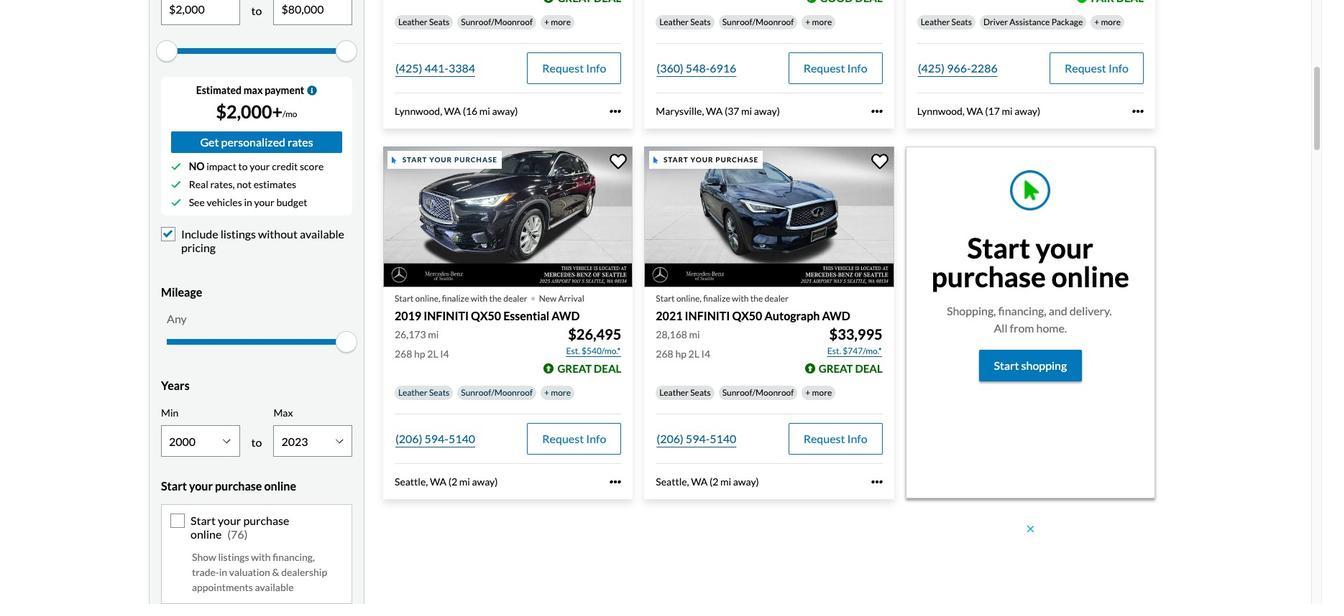 Task type: locate. For each thing, give the bounding box(es) containing it.
0 horizontal spatial dealer
[[504, 293, 527, 304]]

the inside start online, finalize with the dealer 2021 infiniti qx50 autograph awd
[[751, 293, 763, 304]]

Min text field
[[162, 0, 239, 24]]

594- for ·
[[425, 432, 449, 446]]

seats down the 28,168 mi 268 hp 2l i4 at the bottom
[[691, 387, 711, 398]]

2 (206) from the left
[[657, 432, 684, 446]]

start your purchase online inside start your purchase online dropdown button
[[161, 480, 296, 493]]

1 vertical spatial online
[[264, 480, 296, 493]]

0 horizontal spatial 2l
[[427, 348, 438, 360]]

2 (206) 594-5140 from the left
[[657, 432, 737, 446]]

0 horizontal spatial ellipsis h image
[[610, 477, 622, 488]]

in up appointments
[[219, 567, 227, 579]]

1 seattle, wa (2 mi away) from the left
[[395, 476, 498, 488]]

0 vertical spatial available
[[300, 227, 344, 241]]

1 vertical spatial available
[[255, 582, 294, 594]]

deal for ·
[[594, 362, 622, 375]]

great down "est. $747/mo.*" button
[[819, 362, 853, 375]]

1 5140 from the left
[[449, 432, 475, 446]]

dealer inside start online, finalize with the dealer 2021 infiniti qx50 autograph awd
[[765, 293, 789, 304]]

seats for 3384
[[429, 16, 450, 27]]

1 i4 from the left
[[440, 348, 449, 360]]

lynnwood, wa (17 mi away)
[[917, 105, 1041, 117]]

0 horizontal spatial mouse pointer image
[[392, 157, 397, 164]]

(206) 594-5140
[[396, 432, 475, 446], [657, 432, 737, 446]]

0 horizontal spatial hp
[[414, 348, 425, 360]]

&
[[272, 567, 279, 579]]

awd down arrival
[[552, 309, 580, 323]]

0 horizontal spatial ellipsis h image
[[610, 105, 622, 117]]

2 dealer from the left
[[765, 293, 789, 304]]

est. inside $33,995 est. $747/mo.*
[[828, 346, 841, 356]]

2 great deal from the left
[[819, 362, 883, 375]]

with
[[471, 293, 488, 304], [732, 293, 749, 304], [251, 552, 271, 564]]

2 deal from the left
[[855, 362, 883, 375]]

financing, up from
[[999, 304, 1047, 318]]

0 horizontal spatial infiniti
[[424, 309, 469, 323]]

wa
[[444, 105, 461, 117], [706, 105, 723, 117], [967, 105, 984, 117], [430, 476, 447, 488], [691, 476, 708, 488]]

0 horizontal spatial seattle, wa (2 mi away)
[[395, 476, 498, 488]]

start your purchase online up (76)
[[161, 480, 296, 493]]

dealer left "·"
[[504, 293, 527, 304]]

the for 2021
[[751, 293, 763, 304]]

more for 6916
[[812, 16, 832, 27]]

your up show
[[189, 480, 213, 493]]

awd
[[552, 309, 580, 323], [822, 309, 851, 323]]

0 horizontal spatial available
[[255, 582, 294, 594]]

ellipsis h image for seattle, wa (2 mi away)
[[871, 477, 883, 488]]

1 vertical spatial in
[[219, 567, 227, 579]]

1 vertical spatial check image
[[171, 197, 181, 208]]

est. down $33,995
[[828, 346, 841, 356]]

check image up check image
[[171, 162, 181, 172]]

1 horizontal spatial 594-
[[686, 432, 710, 446]]

0 horizontal spatial with
[[251, 552, 271, 564]]

awd inside start online, finalize with the dealer 2021 infiniti qx50 autograph awd
[[822, 309, 851, 323]]

1 horizontal spatial lynnwood,
[[917, 105, 965, 117]]

28,168
[[656, 328, 687, 341]]

1 awd from the left
[[552, 309, 580, 323]]

leather seats up (425) 441-3384
[[398, 16, 450, 27]]

1 horizontal spatial 2l
[[689, 348, 700, 360]]

great
[[558, 362, 592, 375], [819, 362, 853, 375]]

2 qx50 from the left
[[732, 309, 763, 323]]

1 great deal from the left
[[558, 362, 622, 375]]

(2 for ·
[[449, 476, 457, 488]]

1 horizontal spatial ellipsis h image
[[871, 105, 883, 117]]

with inside start online, finalize with the dealer · new arrival 2019 infiniti qx50 essential awd
[[471, 293, 488, 304]]

1 vertical spatial ellipsis h image
[[871, 477, 883, 488]]

autograph
[[765, 309, 820, 323]]

$26,495
[[568, 326, 622, 343]]

appointments
[[192, 582, 253, 594]]

0 vertical spatial financing,
[[999, 304, 1047, 318]]

2 i4 from the left
[[702, 348, 711, 360]]

leather up (425) 966-2286
[[921, 16, 950, 27]]

to up start your purchase online dropdown button
[[251, 436, 262, 449]]

marysville,
[[656, 105, 704, 117]]

infiniti inside start online, finalize with the dealer 2021 infiniti qx50 autograph awd
[[685, 309, 730, 323]]

leather up (425) 441-3384
[[398, 16, 428, 27]]

your down lynnwood, wa (16 mi away) at the left top of page
[[430, 155, 452, 164]]

hp for 2021
[[676, 348, 687, 360]]

great deal down est. $540/mo.* button
[[558, 362, 622, 375]]

1 2l from the left
[[427, 348, 438, 360]]

mi inside 26,173 mi 268 hp 2l i4
[[428, 328, 439, 341]]

(2 for 2021
[[710, 476, 719, 488]]

lynnwood, wa (16 mi away)
[[395, 105, 518, 117]]

0 horizontal spatial (206)
[[396, 432, 422, 446]]

2 awd from the left
[[822, 309, 851, 323]]

2 check image from the top
[[171, 197, 181, 208]]

start your purchase for 2021
[[664, 155, 759, 164]]

0 horizontal spatial 5140
[[449, 432, 475, 446]]

2 seattle, from the left
[[656, 476, 689, 488]]

deal
[[594, 362, 622, 375], [855, 362, 883, 375]]

2 lynnwood, from the left
[[917, 105, 965, 117]]

hp for ·
[[414, 348, 425, 360]]

1 horizontal spatial in
[[244, 196, 252, 208]]

available down &
[[255, 582, 294, 594]]

purchase
[[454, 155, 498, 164], [716, 155, 759, 164], [932, 261, 1046, 294], [215, 480, 262, 493], [243, 514, 289, 528]]

listings inside the include listings without available pricing
[[221, 227, 256, 241]]

dealer inside start online, finalize with the dealer · new arrival 2019 infiniti qx50 essential awd
[[504, 293, 527, 304]]

info
[[586, 61, 606, 74], [848, 61, 868, 74], [1109, 61, 1129, 74], [586, 432, 606, 446], [848, 432, 868, 446]]

1 horizontal spatial mouse pointer image
[[654, 157, 658, 164]]

0 horizontal spatial the
[[489, 293, 502, 304]]

dealer for 2021
[[765, 293, 789, 304]]

valuation
[[229, 567, 270, 579]]

2 mouse pointer image from the left
[[654, 157, 658, 164]]

2 vertical spatial start your purchase online
[[191, 514, 289, 542]]

get personalized rates button
[[171, 131, 342, 153]]

5140
[[449, 432, 475, 446], [710, 432, 737, 446]]

(425) left the 966-
[[918, 61, 945, 74]]

financing, inside show listings with financing, trade-in valuation & dealership appointments available
[[273, 552, 315, 564]]

2 horizontal spatial with
[[732, 293, 749, 304]]

1 horizontal spatial great deal
[[819, 362, 883, 375]]

great down est. $540/mo.* button
[[558, 362, 592, 375]]

0 vertical spatial listings
[[221, 227, 256, 241]]

1 (206) from the left
[[396, 432, 422, 446]]

1 vertical spatial listings
[[218, 552, 249, 564]]

1 great from the left
[[558, 362, 592, 375]]

0 vertical spatial to
[[251, 3, 262, 17]]

2 the from the left
[[751, 293, 763, 304]]

leather seats
[[398, 16, 450, 27], [660, 16, 711, 27], [921, 16, 972, 27], [398, 387, 450, 398], [660, 387, 711, 398]]

0 horizontal spatial est.
[[566, 346, 580, 356]]

seats up 441-
[[429, 16, 450, 27]]

qx50 left essential in the left bottom of the page
[[471, 309, 501, 323]]

seattle, wa (2 mi away)
[[395, 476, 498, 488], [656, 476, 759, 488]]

listings inside show listings with financing, trade-in valuation & dealership appointments available
[[218, 552, 249, 564]]

1 vertical spatial financing,
[[273, 552, 315, 564]]

2 seattle, wa (2 mi away) from the left
[[656, 476, 759, 488]]

infiniti up the 28,168 mi 268 hp 2l i4 at the bottom
[[685, 309, 730, 323]]

(17
[[985, 105, 1000, 117]]

2 (206) 594-5140 button from the left
[[656, 423, 737, 455]]

5140 for ·
[[449, 432, 475, 446]]

seats for 2286
[[952, 16, 972, 27]]

1 horizontal spatial infiniti
[[685, 309, 730, 323]]

see
[[189, 196, 205, 208]]

1 mouse pointer image from the left
[[392, 157, 397, 164]]

1 (206) 594-5140 from the left
[[396, 432, 475, 446]]

finalize inside start online, finalize with the dealer 2021 infiniti qx50 autograph awd
[[703, 293, 730, 304]]

start inside button
[[994, 359, 1019, 373]]

1 horizontal spatial est.
[[828, 346, 841, 356]]

2l inside the 28,168 mi 268 hp 2l i4
[[689, 348, 700, 360]]

start your purchase down lynnwood, wa (16 mi away) at the left top of page
[[402, 155, 498, 164]]

listings up valuation
[[218, 552, 249, 564]]

hp
[[414, 348, 425, 360], [676, 348, 687, 360]]

1 est. from the left
[[566, 346, 580, 356]]

1 horizontal spatial hp
[[676, 348, 687, 360]]

1 dealer from the left
[[504, 293, 527, 304]]

start
[[402, 155, 427, 164], [664, 155, 689, 164], [968, 232, 1031, 265], [395, 293, 414, 304], [656, 293, 675, 304], [994, 359, 1019, 373], [161, 480, 187, 493], [191, 514, 216, 528]]

ellipsis h image
[[610, 105, 622, 117], [871, 477, 883, 488]]

1 horizontal spatial 5140
[[710, 432, 737, 446]]

1 horizontal spatial seattle,
[[656, 476, 689, 488]]

1 horizontal spatial (206)
[[657, 432, 684, 446]]

0 horizontal spatial great
[[558, 362, 592, 375]]

qx50 left autograph
[[732, 309, 763, 323]]

your
[[430, 155, 452, 164], [691, 155, 714, 164], [250, 160, 270, 172], [254, 196, 274, 208], [1036, 232, 1094, 265], [189, 480, 213, 493], [218, 514, 241, 528]]

away) for 3384
[[492, 105, 518, 117]]

lynnwood, down (425) 441-3384 button
[[395, 105, 442, 117]]

2 2l from the left
[[689, 348, 700, 360]]

0 horizontal spatial (206) 594-5140 button
[[395, 423, 476, 455]]

1 horizontal spatial awd
[[822, 309, 851, 323]]

online, inside start online, finalize with the dealer 2021 infiniti qx50 autograph awd
[[677, 293, 702, 304]]

rates
[[288, 135, 313, 149]]

(206) 594-5140 button for 2021
[[656, 423, 737, 455]]

1 horizontal spatial 268
[[656, 348, 674, 360]]

2 start your purchase from the left
[[664, 155, 759, 164]]

2l inside 26,173 mi 268 hp 2l i4
[[427, 348, 438, 360]]

start your purchase down marysville, wa (37 mi away)
[[664, 155, 759, 164]]

1 the from the left
[[489, 293, 502, 304]]

28,168 mi 268 hp 2l i4
[[656, 328, 711, 360]]

mi for ellipsis h image related to 2286
[[1002, 105, 1013, 117]]

online, for ·
[[415, 293, 441, 304]]

real rates, not estimates
[[189, 178, 296, 190]]

2 (425) from the left
[[918, 61, 945, 74]]

lynnwood, down the (425) 966-2286 button
[[917, 105, 965, 117]]

1 horizontal spatial ellipsis h image
[[871, 477, 883, 488]]

check image down check image
[[171, 197, 181, 208]]

hermosa blue 2021 infiniti qx50 autograph awd suv / crossover all-wheel drive automatic image
[[645, 147, 894, 287]]

mi for seattle, wa (2 mi away)'s ellipsis h icon
[[721, 476, 731, 488]]

in
[[244, 196, 252, 208], [219, 567, 227, 579]]

268
[[395, 348, 412, 360], [656, 348, 674, 360]]

hp down 28,168
[[676, 348, 687, 360]]

268 inside the 28,168 mi 268 hp 2l i4
[[656, 348, 674, 360]]

your inside dropdown button
[[189, 480, 213, 493]]

1 horizontal spatial seattle, wa (2 mi away)
[[656, 476, 759, 488]]

0 horizontal spatial start your purchase
[[402, 155, 498, 164]]

1 horizontal spatial qx50
[[732, 309, 763, 323]]

seats up 548-
[[691, 16, 711, 27]]

sunroof/moonroof
[[461, 16, 533, 27], [722, 16, 794, 27], [461, 387, 533, 398], [722, 387, 794, 398]]

awd inside start online, finalize with the dealer · new arrival 2019 infiniti qx50 essential awd
[[552, 309, 580, 323]]

online,
[[415, 293, 441, 304], [677, 293, 702, 304]]

hp inside the 28,168 mi 268 hp 2l i4
[[676, 348, 687, 360]]

0 horizontal spatial lynnwood,
[[395, 105, 442, 117]]

1 horizontal spatial online
[[264, 480, 296, 493]]

dealership
[[281, 567, 327, 579]]

2 (2 from the left
[[710, 476, 719, 488]]

1 horizontal spatial i4
[[702, 348, 711, 360]]

start shopping button
[[979, 351, 1082, 382]]

lynnwood, for 966-
[[917, 105, 965, 117]]

leather seats up (360) 548-6916 on the top
[[660, 16, 711, 27]]

online, up the '2021'
[[677, 293, 702, 304]]

$33,995 est. $747/mo.*
[[828, 326, 883, 356]]

0 vertical spatial start your purchase online
[[932, 232, 1130, 294]]

1 268 from the left
[[395, 348, 412, 360]]

1 hp from the left
[[414, 348, 425, 360]]

2 horizontal spatial ellipsis h image
[[1133, 105, 1144, 117]]

(425)
[[396, 61, 422, 74], [918, 61, 945, 74]]

more
[[551, 16, 571, 27], [812, 16, 832, 27], [1101, 16, 1121, 27], [551, 387, 571, 398], [812, 387, 832, 398]]

leather seats for 548-
[[660, 16, 711, 27]]

1 (425) from the left
[[396, 61, 422, 74]]

0 vertical spatial ellipsis h image
[[610, 105, 622, 117]]

1 horizontal spatial (2
[[710, 476, 719, 488]]

(206) 594-5140 for 2021
[[657, 432, 737, 446]]

0 horizontal spatial i4
[[440, 348, 449, 360]]

1 horizontal spatial dealer
[[765, 293, 789, 304]]

1 horizontal spatial (206) 594-5140 button
[[656, 423, 737, 455]]

(425) for (425) 441-3384
[[396, 61, 422, 74]]

+
[[544, 16, 549, 27], [806, 16, 811, 27], [1095, 16, 1100, 27], [544, 387, 549, 398], [806, 387, 811, 398]]

to left max text box
[[251, 3, 262, 17]]

listings
[[221, 227, 256, 241], [218, 552, 249, 564]]

lynnwood,
[[395, 105, 442, 117], [917, 105, 965, 117]]

1 (2 from the left
[[449, 476, 457, 488]]

hp down 26,173
[[414, 348, 425, 360]]

1 vertical spatial to
[[238, 160, 248, 172]]

1 lynnwood, from the left
[[395, 105, 442, 117]]

1 horizontal spatial (425)
[[918, 61, 945, 74]]

start your purchase online down start your purchase online dropdown button
[[191, 514, 289, 542]]

2 infiniti from the left
[[685, 309, 730, 323]]

shopping, financing, and delivery. all from home.
[[947, 304, 1114, 335]]

26,173
[[395, 328, 426, 341]]

deal down $747/mo.*
[[855, 362, 883, 375]]

infiniti inside start online, finalize with the dealer · new arrival 2019 infiniti qx50 essential awd
[[424, 309, 469, 323]]

start inside start online, finalize with the dealer · new arrival 2019 infiniti qx50 essential awd
[[395, 293, 414, 304]]

1 start your purchase from the left
[[402, 155, 498, 164]]

available inside the include listings without available pricing
[[300, 227, 344, 241]]

1 finalize from the left
[[442, 293, 469, 304]]

finalize up the 28,168 mi 268 hp 2l i4 at the bottom
[[703, 293, 730, 304]]

i4 inside the 28,168 mi 268 hp 2l i4
[[702, 348, 711, 360]]

in inside show listings with financing, trade-in valuation & dealership appointments available
[[219, 567, 227, 579]]

est. inside $26,495 est. $540/mo.*
[[566, 346, 580, 356]]

5140 for 2021
[[710, 432, 737, 446]]

1 horizontal spatial financing,
[[999, 304, 1047, 318]]

2 great from the left
[[819, 362, 853, 375]]

wa for 966-
[[967, 105, 984, 117]]

0 horizontal spatial (2
[[449, 476, 457, 488]]

check image
[[171, 179, 181, 190]]

qx50
[[471, 309, 501, 323], [732, 309, 763, 323]]

the
[[489, 293, 502, 304], [751, 293, 763, 304]]

1 horizontal spatial start your purchase
[[664, 155, 759, 164]]

1 qx50 from the left
[[471, 309, 501, 323]]

268 for 2021
[[656, 348, 674, 360]]

finalize for 2021
[[703, 293, 730, 304]]

966-
[[947, 61, 971, 74]]

i4 down start online, finalize with the dealer 2021 infiniti qx50 autograph awd
[[702, 348, 711, 360]]

awd up $33,995
[[822, 309, 851, 323]]

more for 3384
[[551, 16, 571, 27]]

0 horizontal spatial 268
[[395, 348, 412, 360]]

hp inside 26,173 mi 268 hp 2l i4
[[414, 348, 425, 360]]

0 horizontal spatial online
[[191, 528, 222, 542]]

ellipsis h image
[[871, 105, 883, 117], [1133, 105, 1144, 117], [610, 477, 622, 488]]

info for marysville, wa (37 mi away)
[[848, 61, 868, 74]]

dealer up autograph
[[765, 293, 789, 304]]

268 inside 26,173 mi 268 hp 2l i4
[[395, 348, 412, 360]]

qx50 inside start online, finalize with the dealer · new arrival 2019 infiniti qx50 essential awd
[[471, 309, 501, 323]]

start your purchase online up and
[[932, 232, 1130, 294]]

request info
[[542, 61, 606, 74], [804, 61, 868, 74], [1065, 61, 1129, 74], [542, 432, 606, 446], [804, 432, 868, 446]]

(206) for ·
[[396, 432, 422, 446]]

seats left driver
[[952, 16, 972, 27]]

1 (206) 594-5140 button from the left
[[395, 423, 476, 455]]

shopping,
[[947, 304, 996, 318]]

deal down $540/mo.*
[[594, 362, 622, 375]]

0 horizontal spatial in
[[219, 567, 227, 579]]

2019
[[395, 309, 422, 323]]

Max text field
[[274, 0, 352, 24]]

check image
[[171, 162, 181, 172], [171, 197, 181, 208]]

mouse pointer image for ·
[[392, 157, 397, 164]]

1 horizontal spatial online,
[[677, 293, 702, 304]]

the inside start online, finalize with the dealer · new arrival 2019 infiniti qx50 essential awd
[[489, 293, 502, 304]]

+ for 2286
[[1095, 16, 1100, 27]]

268 down 28,168
[[656, 348, 674, 360]]

1 horizontal spatial (206) 594-5140
[[657, 432, 737, 446]]

ellipsis h image for 6916
[[871, 105, 883, 117]]

leather seats up (425) 966-2286
[[921, 16, 972, 27]]

0 horizontal spatial seattle,
[[395, 476, 428, 488]]

mi
[[480, 105, 490, 117], [741, 105, 752, 117], [1002, 105, 1013, 117], [428, 328, 439, 341], [689, 328, 700, 341], [459, 476, 470, 488], [721, 476, 731, 488]]

2 online, from the left
[[677, 293, 702, 304]]

0 vertical spatial online
[[1052, 261, 1130, 294]]

1 infiniti from the left
[[424, 309, 469, 323]]

2 hp from the left
[[676, 348, 687, 360]]

268 down 26,173
[[395, 348, 412, 360]]

online, up "2019" in the left bottom of the page
[[415, 293, 441, 304]]

0 horizontal spatial (425)
[[396, 61, 422, 74]]

1 horizontal spatial deal
[[855, 362, 883, 375]]

infiniti up 26,173 mi 268 hp 2l i4
[[424, 309, 469, 323]]

great deal for ·
[[558, 362, 622, 375]]

594- for 2021
[[686, 432, 710, 446]]

seattle, for ·
[[395, 476, 428, 488]]

0 horizontal spatial 594-
[[425, 432, 449, 446]]

0 horizontal spatial awd
[[552, 309, 580, 323]]

2 5140 from the left
[[710, 432, 737, 446]]

2 finalize from the left
[[703, 293, 730, 304]]

1 seattle, from the left
[[395, 476, 428, 488]]

2 est. from the left
[[828, 346, 841, 356]]

1 deal from the left
[[594, 362, 622, 375]]

available down budget at the left of the page
[[300, 227, 344, 241]]

1 online, from the left
[[415, 293, 441, 304]]

start your purchase online
[[932, 232, 1130, 294], [161, 480, 296, 493], [191, 514, 289, 542]]

1 check image from the top
[[171, 162, 181, 172]]

1 horizontal spatial available
[[300, 227, 344, 241]]

black obsidian 2019 infiniti qx50 essential awd suv / crossover all-wheel drive automatic image
[[383, 147, 633, 287]]

request info button
[[527, 52, 622, 84], [789, 52, 883, 84], [1050, 52, 1144, 84], [527, 423, 622, 455], [789, 423, 883, 455]]

2 vertical spatial online
[[191, 528, 222, 542]]

in down the not
[[244, 196, 252, 208]]

2l
[[427, 348, 438, 360], [689, 348, 700, 360]]

mi for the left ellipsis h image
[[459, 476, 470, 488]]

great deal down "est. $747/mo.*" button
[[819, 362, 883, 375]]

qx50 inside start online, finalize with the dealer 2021 infiniti qx50 autograph awd
[[732, 309, 763, 323]]

dealer for ·
[[504, 293, 527, 304]]

start shopping
[[994, 359, 1067, 373]]

(2
[[449, 476, 457, 488], [710, 476, 719, 488]]

online, inside start online, finalize with the dealer · new arrival 2019 infiniti qx50 essential awd
[[415, 293, 441, 304]]

finalize inside start online, finalize with the dealer · new arrival 2019 infiniti qx50 essential awd
[[442, 293, 469, 304]]

with for ·
[[471, 293, 488, 304]]

request for lynnwood, wa (17 mi away)
[[1065, 61, 1107, 74]]

i4 down start online, finalize with the dealer · new arrival 2019 infiniti qx50 essential awd
[[440, 348, 449, 360]]

with inside show listings with financing, trade-in valuation & dealership appointments available
[[251, 552, 271, 564]]

(425) for (425) 966-2286
[[918, 61, 945, 74]]

0 horizontal spatial financing,
[[273, 552, 315, 564]]

est. down $26,495
[[566, 346, 580, 356]]

2021
[[656, 309, 683, 323]]

(425) 966-2286 button
[[917, 52, 999, 84]]

mi for lynnwood, wa (16 mi away)'s ellipsis h icon
[[480, 105, 490, 117]]

request info button for lynnwood, wa (16 mi away)
[[527, 52, 622, 84]]

with inside start online, finalize with the dealer 2021 infiniti qx50 autograph awd
[[732, 293, 749, 304]]

your up (76)
[[218, 514, 241, 528]]

0 horizontal spatial great deal
[[558, 362, 622, 375]]

0 horizontal spatial online,
[[415, 293, 441, 304]]

0 horizontal spatial finalize
[[442, 293, 469, 304]]

impact
[[207, 160, 236, 172]]

start your purchase
[[402, 155, 498, 164], [664, 155, 759, 164]]

0 horizontal spatial qx50
[[471, 309, 501, 323]]

(425) left 441-
[[396, 61, 422, 74]]

to up real rates, not estimates
[[238, 160, 248, 172]]

leather up "(360)"
[[660, 16, 689, 27]]

2 594- from the left
[[686, 432, 710, 446]]

online, for 2021
[[677, 293, 702, 304]]

1 594- from the left
[[425, 432, 449, 446]]

request info for marysville, wa (37 mi away)
[[804, 61, 868, 74]]

1 horizontal spatial great
[[819, 362, 853, 375]]

leather
[[398, 16, 428, 27], [660, 16, 689, 27], [921, 16, 950, 27], [398, 387, 428, 398], [660, 387, 689, 398]]

financing, up dealership
[[273, 552, 315, 564]]

est.
[[566, 346, 580, 356], [828, 346, 841, 356]]

1 vertical spatial start your purchase online
[[161, 480, 296, 493]]

i4 inside 26,173 mi 268 hp 2l i4
[[440, 348, 449, 360]]

away) for 2286
[[1015, 105, 1041, 117]]

1 horizontal spatial with
[[471, 293, 488, 304]]

info for lynnwood, wa (17 mi away)
[[1109, 61, 1129, 74]]

1 horizontal spatial finalize
[[703, 293, 730, 304]]

0 vertical spatial check image
[[171, 162, 181, 172]]

start inside dropdown button
[[161, 480, 187, 493]]

1 horizontal spatial the
[[751, 293, 763, 304]]

more for 2286
[[1101, 16, 1121, 27]]

3384
[[449, 61, 475, 74]]

(206) for 2021
[[657, 432, 684, 446]]

listings down see vehicles in your budget
[[221, 227, 256, 241]]

available
[[300, 227, 344, 241], [255, 582, 294, 594]]

2 268 from the left
[[656, 348, 674, 360]]

mouse pointer image
[[392, 157, 397, 164], [654, 157, 658, 164]]

start your purchase for ·
[[402, 155, 498, 164]]

finalize up 26,173 mi 268 hp 2l i4
[[442, 293, 469, 304]]

(360)
[[657, 61, 684, 74]]

0 horizontal spatial (206) 594-5140
[[396, 432, 475, 446]]

seattle, wa (2 mi away) for ·
[[395, 476, 498, 488]]

0 horizontal spatial deal
[[594, 362, 622, 375]]

request info for lynnwood, wa (17 mi away)
[[1065, 61, 1129, 74]]



Task type: vqa. For each thing, say whether or not it's contained in the screenshot.
mouse pointer image
yes



Task type: describe. For each thing, give the bounding box(es) containing it.
no
[[189, 160, 205, 172]]

mi inside the 28,168 mi 268 hp 2l i4
[[689, 328, 700, 341]]

ellipsis h image for lynnwood, wa (16 mi away)
[[610, 105, 622, 117]]

your up and
[[1036, 232, 1094, 265]]

441-
[[425, 61, 449, 74]]

est. for ·
[[566, 346, 580, 356]]

$2,000+ /mo
[[216, 101, 297, 122]]

start inside start online, finalize with the dealer 2021 infiniti qx50 autograph awd
[[656, 293, 675, 304]]

mileage
[[161, 286, 202, 299]]

pricing
[[181, 241, 216, 255]]

get personalized rates
[[200, 135, 313, 149]]

your down estimates
[[254, 196, 274, 208]]

arrival
[[558, 293, 584, 304]]

start online, finalize with the dealer · new arrival 2019 infiniti qx50 essential awd
[[395, 284, 584, 323]]

see vehicles in your budget
[[189, 196, 307, 208]]

leather for 548-
[[660, 16, 689, 27]]

leather for 966-
[[921, 16, 950, 27]]

package
[[1052, 16, 1083, 27]]

(425) 441-3384 button
[[395, 52, 476, 84]]

(206) 594-5140 for ·
[[396, 432, 475, 446]]

+ more for (425) 966-2286
[[1095, 16, 1121, 27]]

est. $747/mo.* button
[[827, 344, 883, 359]]

request info button for lynnwood, wa (17 mi away)
[[1050, 52, 1144, 84]]

max
[[274, 407, 293, 419]]

mileage button
[[161, 275, 352, 311]]

mi for 6916 ellipsis h image
[[741, 105, 752, 117]]

2l for ·
[[427, 348, 438, 360]]

6916
[[710, 61, 737, 74]]

deal for 2021
[[855, 362, 883, 375]]

trade-
[[192, 567, 219, 579]]

and
[[1049, 304, 1068, 318]]

vehicles
[[207, 196, 242, 208]]

request info for lynnwood, wa (16 mi away)
[[542, 61, 606, 74]]

wa for 548-
[[706, 105, 723, 117]]

+ for 6916
[[806, 16, 811, 27]]

(425) 966-2286
[[918, 61, 998, 74]]

min
[[161, 407, 179, 419]]

essential
[[503, 309, 550, 323]]

assistance
[[1010, 16, 1050, 27]]

the for ·
[[489, 293, 502, 304]]

mouse pointer image for 2021
[[654, 157, 658, 164]]

estimated
[[196, 84, 242, 96]]

any
[[167, 312, 187, 326]]

home.
[[1037, 322, 1067, 335]]

show
[[192, 552, 216, 564]]

advertisement region
[[513, 524, 1037, 588]]

rates,
[[210, 178, 235, 190]]

real
[[189, 178, 208, 190]]

with for 2021
[[732, 293, 749, 304]]

online inside dropdown button
[[264, 480, 296, 493]]

leather seats for 441-
[[398, 16, 450, 27]]

include listings without available pricing
[[181, 227, 344, 255]]

leather seats down 26,173 mi 268 hp 2l i4
[[398, 387, 450, 398]]

get
[[200, 135, 219, 149]]

show listings with financing, trade-in valuation & dealership appointments available
[[192, 552, 327, 594]]

great deal for 2021
[[819, 362, 883, 375]]

score
[[300, 160, 324, 172]]

2l for 2021
[[689, 348, 700, 360]]

marysville, wa (37 mi away)
[[656, 105, 780, 117]]

·
[[530, 284, 536, 310]]

info circle image
[[307, 85, 317, 95]]

estimated max payment
[[196, 84, 304, 96]]

leather seats down the 28,168 mi 268 hp 2l i4 at the bottom
[[660, 387, 711, 398]]

budget
[[276, 196, 307, 208]]

great for 2021
[[819, 362, 853, 375]]

start your purchase online button
[[161, 469, 352, 505]]

seattle, wa (2 mi away) for 2021
[[656, 476, 759, 488]]

wa for 441-
[[444, 105, 461, 117]]

start online, finalize with the dealer 2021 infiniti qx50 autograph awd
[[656, 293, 851, 323]]

request for marysville, wa (37 mi away)
[[804, 61, 845, 74]]

purchase inside dropdown button
[[215, 480, 262, 493]]

est. $540/mo.* button
[[566, 344, 622, 359]]

i4 for 2021
[[702, 348, 711, 360]]

i4 for ·
[[440, 348, 449, 360]]

(76)
[[227, 528, 248, 542]]

shopping
[[1022, 359, 1067, 373]]

2 vertical spatial to
[[251, 436, 262, 449]]

credit
[[272, 160, 298, 172]]

your down marysville, wa (37 mi away)
[[691, 155, 714, 164]]

all
[[994, 322, 1008, 335]]

financing, inside shopping, financing, and delivery. all from home.
[[999, 304, 1047, 318]]

leather for 441-
[[398, 16, 428, 27]]

not
[[237, 178, 252, 190]]

request for lynnwood, wa (16 mi away)
[[542, 61, 584, 74]]

max
[[244, 84, 263, 96]]

26,173 mi 268 hp 2l i4
[[395, 328, 449, 360]]

leather seats for 966-
[[921, 16, 972, 27]]

0 vertical spatial in
[[244, 196, 252, 208]]

est. for 2021
[[828, 346, 841, 356]]

driver assistance package
[[984, 16, 1083, 27]]

years
[[161, 379, 190, 393]]

info for lynnwood, wa (16 mi away)
[[586, 61, 606, 74]]

+ for 3384
[[544, 16, 549, 27]]

(16
[[463, 105, 478, 117]]

+ more for (425) 441-3384
[[544, 16, 571, 27]]

$747/mo.*
[[843, 346, 882, 356]]

driver
[[984, 16, 1008, 27]]

2 horizontal spatial online
[[1052, 261, 1130, 294]]

your up estimates
[[250, 160, 270, 172]]

leather down the 28,168 mi 268 hp 2l i4 at the bottom
[[660, 387, 689, 398]]

personalized
[[221, 135, 285, 149]]

away) for 6916
[[754, 105, 780, 117]]

/mo
[[283, 108, 297, 119]]

2286
[[971, 61, 998, 74]]

from
[[1010, 322, 1034, 335]]

(206) 594-5140 button for ·
[[395, 423, 476, 455]]

ellipsis h image for 2286
[[1133, 105, 1144, 117]]

payment
[[265, 84, 304, 96]]

seats down 26,173 mi 268 hp 2l i4
[[429, 387, 450, 398]]

listings for show
[[218, 552, 249, 564]]

seattle, for 2021
[[656, 476, 689, 488]]

(360) 548-6916
[[657, 61, 737, 74]]

(360) 548-6916 button
[[656, 52, 737, 84]]

no impact to your credit score
[[189, 160, 324, 172]]

$2,000+
[[216, 101, 283, 122]]

request info button for marysville, wa (37 mi away)
[[789, 52, 883, 84]]

listings for include
[[221, 227, 256, 241]]

available inside show listings with financing, trade-in valuation & dealership appointments available
[[255, 582, 294, 594]]

new
[[539, 293, 557, 304]]

seats for 6916
[[691, 16, 711, 27]]

(425) 441-3384
[[396, 61, 475, 74]]

include
[[181, 227, 218, 241]]

lynnwood, for 441-
[[395, 105, 442, 117]]

without
[[258, 227, 298, 241]]

great for ·
[[558, 362, 592, 375]]

268 for ·
[[395, 348, 412, 360]]

$540/mo.*
[[582, 346, 621, 356]]

delivery.
[[1070, 304, 1112, 318]]

+ more for (360) 548-6916
[[806, 16, 832, 27]]

estimates
[[254, 178, 296, 190]]

(37
[[725, 105, 740, 117]]

years button
[[161, 368, 352, 404]]

leather down 26,173 mi 268 hp 2l i4
[[398, 387, 428, 398]]

$26,495 est. $540/mo.*
[[566, 326, 622, 356]]

finalize for ·
[[442, 293, 469, 304]]

548-
[[686, 61, 710, 74]]



